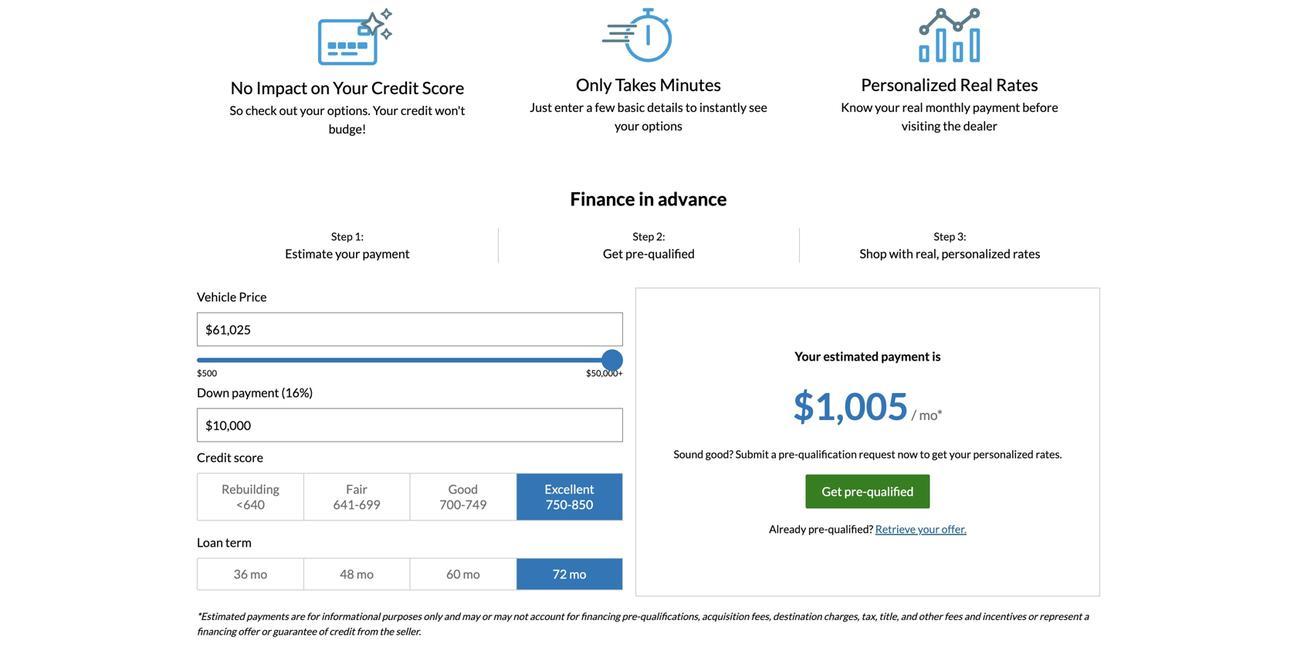 Task type: locate. For each thing, give the bounding box(es) containing it.
4 mo from the left
[[569, 567, 586, 582]]

now
[[898, 448, 918, 461]]

may
[[462, 611, 480, 622], [493, 611, 511, 622]]

get inside step 2: get pre-qualified
[[603, 246, 623, 261]]

destination
[[773, 611, 822, 622]]

1 horizontal spatial to
[[920, 448, 930, 461]]

pre- inside get pre-qualified button
[[845, 484, 867, 499]]

*estimated
[[197, 611, 245, 622]]

1 horizontal spatial get
[[822, 484, 842, 499]]

qualified down 2:
[[648, 246, 695, 261]]

0 horizontal spatial and
[[444, 611, 460, 622]]

payment left (16%) on the bottom left of page
[[232, 385, 279, 400]]

1 vertical spatial to
[[920, 448, 930, 461]]

2 horizontal spatial and
[[964, 611, 980, 622]]

1 horizontal spatial a
[[771, 448, 777, 461]]

personalized inside step 3: shop with real, personalized rates
[[942, 246, 1011, 261]]

Down payment (16%) text field
[[198, 409, 622, 441]]

1 vertical spatial get
[[822, 484, 842, 499]]

0 horizontal spatial qualified
[[648, 246, 695, 261]]

the inside personalized real rates know your real monthly payment before visiting the dealer
[[943, 118, 961, 133]]

your inside no impact on your credit score so check out your options. your credit won't budge!
[[300, 103, 325, 118]]

1 horizontal spatial or
[[482, 611, 491, 622]]

or down payments
[[261, 625, 271, 637]]

may right only
[[462, 611, 480, 622]]

rates
[[996, 75, 1038, 95]]

0 vertical spatial a
[[586, 100, 593, 115]]

your left estimated
[[795, 349, 821, 364]]

step 3: shop with real, personalized rates
[[860, 230, 1041, 261]]

qualified up "retrieve"
[[867, 484, 914, 499]]

0 vertical spatial credit
[[371, 78, 419, 98]]

step left 2:
[[633, 230, 654, 243]]

0 horizontal spatial financing
[[197, 625, 236, 637]]

your up options.
[[333, 78, 368, 98]]

credit down informational
[[329, 625, 355, 637]]

request
[[859, 448, 896, 461]]

get down qualification
[[822, 484, 842, 499]]

financing down *estimated
[[197, 625, 236, 637]]

step inside step 1: estimate your payment
[[331, 230, 353, 243]]

credit left won't on the left top
[[401, 103, 433, 118]]

monthly
[[926, 100, 971, 115]]

1 for from the left
[[307, 611, 319, 622]]

0 horizontal spatial credit
[[329, 625, 355, 637]]

1 horizontal spatial your
[[373, 103, 398, 118]]

mo right 48
[[357, 567, 374, 582]]

dealer
[[964, 118, 998, 133]]

mo right 36 on the left of page
[[250, 567, 267, 582]]

a right represent
[[1084, 611, 1089, 622]]

0 horizontal spatial your
[[333, 78, 368, 98]]

1 horizontal spatial credit
[[401, 103, 433, 118]]

payment down 1:
[[363, 246, 410, 261]]

0 vertical spatial personalized
[[942, 246, 1011, 261]]

to down the minutes
[[686, 100, 697, 115]]

credit score
[[197, 450, 263, 465]]

mo right 60
[[463, 567, 480, 582]]

incentives
[[982, 611, 1026, 622]]

1 horizontal spatial qualified
[[867, 484, 914, 499]]

2 mo from the left
[[357, 567, 374, 582]]

3 step from the left
[[934, 230, 955, 243]]

credit
[[371, 78, 419, 98], [197, 450, 232, 465]]

3 and from the left
[[964, 611, 980, 622]]

a right submit
[[771, 448, 777, 461]]

1 and from the left
[[444, 611, 460, 622]]

1 horizontal spatial for
[[566, 611, 579, 622]]

your down basic
[[615, 118, 640, 133]]

get pre-qualified
[[822, 484, 914, 499]]

down
[[197, 385, 229, 400]]

see
[[749, 100, 767, 115]]

2 horizontal spatial your
[[795, 349, 821, 364]]

personalized down '3:'
[[942, 246, 1011, 261]]

0 horizontal spatial get
[[603, 246, 623, 261]]

good
[[448, 482, 478, 497]]

1 vertical spatial financing
[[197, 625, 236, 637]]

options.
[[327, 103, 370, 118]]

fees
[[945, 611, 963, 622]]

are
[[291, 611, 305, 622]]

48
[[340, 567, 354, 582]]

qualifications,
[[640, 611, 700, 622]]

qualified?
[[828, 523, 873, 536]]

1 horizontal spatial step
[[633, 230, 654, 243]]

get inside button
[[822, 484, 842, 499]]

personalized real rates know your real monthly payment before visiting the dealer
[[841, 75, 1058, 133]]

pre- inside *estimated payments are for informational purposes only and may or may not account for financing pre-qualifications, acquisition fees, destination charges, tax, title, and other fees and incentives or represent a financing offer or guarantee of credit from the seller.
[[622, 611, 640, 622]]

no impact on your credit score so check out your options. your credit won't budge!
[[230, 78, 465, 136]]

1 vertical spatial credit
[[197, 450, 232, 465]]

750-
[[546, 497, 572, 512]]

1 step from the left
[[331, 230, 353, 243]]

0 horizontal spatial a
[[586, 100, 593, 115]]

get down the finance at the top left of page
[[603, 246, 623, 261]]

qualified
[[648, 246, 695, 261], [867, 484, 914, 499]]

down payment (16%)
[[197, 385, 313, 400]]

2 horizontal spatial a
[[1084, 611, 1089, 622]]

1 vertical spatial a
[[771, 448, 777, 461]]

step
[[331, 230, 353, 243], [633, 230, 654, 243], [934, 230, 955, 243]]

step left '3:'
[[934, 230, 955, 243]]

and right fees
[[964, 611, 980, 622]]

1 vertical spatial qualified
[[867, 484, 914, 499]]

is
[[932, 349, 941, 364]]

your inside only takes minutes just enter a few basic details to instantly see your options
[[615, 118, 640, 133]]

seller.
[[396, 625, 421, 637]]

rates
[[1013, 246, 1041, 261]]

budge!
[[329, 121, 366, 136]]

your down 1:
[[335, 246, 360, 261]]

2 step from the left
[[633, 230, 654, 243]]

rebuilding <640
[[222, 482, 279, 512]]

real
[[960, 75, 993, 95]]

mo right the 72 on the bottom left
[[569, 567, 586, 582]]

financing down 72 mo
[[581, 611, 620, 622]]

personalized left rates.
[[973, 448, 1034, 461]]

a inside *estimated payments are for informational purposes only and may or may not account for financing pre-qualifications, acquisition fees, destination charges, tax, title, and other fees and incentives or represent a financing offer or guarantee of credit from the seller.
[[1084, 611, 1089, 622]]

step left 1:
[[331, 230, 353, 243]]

1 vertical spatial your
[[373, 103, 398, 118]]

and right title,
[[901, 611, 917, 622]]

step inside step 3: shop with real, personalized rates
[[934, 230, 955, 243]]

3:
[[957, 230, 966, 243]]

payments
[[247, 611, 289, 622]]

1 mo from the left
[[250, 567, 267, 582]]

get
[[932, 448, 947, 461]]

0 vertical spatial financing
[[581, 611, 620, 622]]

check
[[246, 103, 277, 118]]

2 horizontal spatial step
[[934, 230, 955, 243]]

or left not
[[482, 611, 491, 622]]

1 horizontal spatial may
[[493, 611, 511, 622]]

your inside step 1: estimate your payment
[[335, 246, 360, 261]]

the right from
[[380, 625, 394, 637]]

1 vertical spatial the
[[380, 625, 394, 637]]

0 horizontal spatial to
[[686, 100, 697, 115]]

before
[[1023, 100, 1058, 115]]

0 horizontal spatial step
[[331, 230, 353, 243]]

your down on
[[300, 103, 325, 118]]

700-
[[440, 497, 465, 512]]

options
[[642, 118, 683, 133]]

and
[[444, 611, 460, 622], [901, 611, 917, 622], [964, 611, 980, 622]]

and right only
[[444, 611, 460, 622]]

1 horizontal spatial the
[[943, 118, 961, 133]]

credit inside *estimated payments are for informational purposes only and may or may not account for financing pre-qualifications, acquisition fees, destination charges, tax, title, and other fees and incentives or represent a financing offer or guarantee of credit from the seller.
[[329, 625, 355, 637]]

financing
[[581, 611, 620, 622], [197, 625, 236, 637]]

step inside step 2: get pre-qualified
[[633, 230, 654, 243]]

already pre-qualified? retrieve your offer.
[[769, 523, 967, 536]]

the down monthly at the top
[[943, 118, 961, 133]]

personalized
[[861, 75, 957, 95]]

0 vertical spatial the
[[943, 118, 961, 133]]

to
[[686, 100, 697, 115], [920, 448, 930, 461]]

2 vertical spatial a
[[1084, 611, 1089, 622]]

price
[[239, 289, 267, 304]]

1 horizontal spatial and
[[901, 611, 917, 622]]

a left few
[[586, 100, 593, 115]]

0 horizontal spatial or
[[261, 625, 271, 637]]

0 vertical spatial qualified
[[648, 246, 695, 261]]

payment up dealer
[[973, 100, 1020, 115]]

finance in advance
[[570, 188, 727, 210]]

your
[[333, 78, 368, 98], [373, 103, 398, 118], [795, 349, 821, 364]]

1 horizontal spatial credit
[[371, 78, 419, 98]]

tax,
[[862, 611, 877, 622]]

0 horizontal spatial credit
[[197, 450, 232, 465]]

rebuilding
[[222, 482, 279, 497]]

informational
[[321, 611, 380, 622]]

finance
[[570, 188, 635, 210]]

step for real,
[[934, 230, 955, 243]]

for right are
[[307, 611, 319, 622]]

0 vertical spatial credit
[[401, 103, 433, 118]]

3 mo from the left
[[463, 567, 480, 582]]

mo
[[250, 567, 267, 582], [357, 567, 374, 582], [463, 567, 480, 582], [569, 567, 586, 582]]

0 vertical spatial to
[[686, 100, 697, 115]]

your right options.
[[373, 103, 398, 118]]

your inside personalized real rates know your real monthly payment before visiting the dealer
[[875, 100, 900, 115]]

0 horizontal spatial for
[[307, 611, 319, 622]]

or left represent
[[1028, 611, 1038, 622]]

a
[[586, 100, 593, 115], [771, 448, 777, 461], [1084, 611, 1089, 622]]

0 horizontal spatial may
[[462, 611, 480, 622]]

for right account
[[566, 611, 579, 622]]

your right get on the right bottom of page
[[950, 448, 971, 461]]

for
[[307, 611, 319, 622], [566, 611, 579, 622]]

None text field
[[198, 313, 622, 346]]

from
[[357, 625, 378, 637]]

not
[[513, 611, 528, 622]]

0 vertical spatial get
[[603, 246, 623, 261]]

in
[[639, 188, 654, 210]]

your left real
[[875, 100, 900, 115]]

1 may from the left
[[462, 611, 480, 622]]

36 mo
[[234, 567, 267, 582]]

the inside *estimated payments are for informational purposes only and may or may not account for financing pre-qualifications, acquisition fees, destination charges, tax, title, and other fees and incentives or represent a financing offer or guarantee of credit from the seller.
[[380, 625, 394, 637]]

to left get on the right bottom of page
[[920, 448, 930, 461]]

may left not
[[493, 611, 511, 622]]

749
[[465, 497, 487, 512]]

0 horizontal spatial the
[[380, 625, 394, 637]]

$1,005
[[793, 384, 909, 428]]

step 1: estimate your payment
[[285, 230, 410, 261]]

takes
[[615, 75, 657, 95]]

1 vertical spatial credit
[[329, 625, 355, 637]]

visiting
[[902, 118, 941, 133]]

your
[[875, 100, 900, 115], [300, 103, 325, 118], [615, 118, 640, 133], [335, 246, 360, 261], [950, 448, 971, 461], [918, 523, 940, 536]]



Task type: vqa. For each thing, say whether or not it's contained in the screenshot.
Click to the top
no



Task type: describe. For each thing, give the bounding box(es) containing it.
score
[[234, 450, 263, 465]]

estimated
[[823, 349, 879, 364]]

with
[[889, 246, 913, 261]]

2 for from the left
[[566, 611, 579, 622]]

2 may from the left
[[493, 611, 511, 622]]

mo for 60 mo
[[463, 567, 480, 582]]

a inside only takes minutes just enter a few basic details to instantly see your options
[[586, 100, 593, 115]]

2:
[[656, 230, 665, 243]]

excellent 750-850
[[545, 482, 594, 512]]

72 mo
[[553, 567, 586, 582]]

real
[[902, 100, 923, 115]]

1 vertical spatial personalized
[[973, 448, 1034, 461]]

fees,
[[751, 611, 771, 622]]

excellent
[[545, 482, 594, 497]]

submit
[[736, 448, 769, 461]]

vehicle
[[197, 289, 237, 304]]

details
[[647, 100, 683, 115]]

get pre-qualified button
[[806, 475, 930, 509]]

only
[[424, 611, 442, 622]]

mo*
[[919, 407, 943, 423]]

$500
[[197, 368, 217, 379]]

fair
[[346, 482, 368, 497]]

to inside only takes minutes just enter a few basic details to instantly see your options
[[686, 100, 697, 115]]

<640
[[236, 497, 265, 512]]

instantly
[[700, 100, 747, 115]]

48 mo
[[340, 567, 374, 582]]

your left offer.
[[918, 523, 940, 536]]

sound
[[674, 448, 704, 461]]

purposes
[[382, 611, 422, 622]]

title,
[[879, 611, 899, 622]]

acquisition
[[702, 611, 749, 622]]

only
[[576, 75, 612, 95]]

641-
[[333, 497, 359, 512]]

impact
[[256, 78, 308, 98]]

699
[[359, 497, 381, 512]]

of
[[319, 625, 327, 637]]

2 and from the left
[[901, 611, 917, 622]]

credit inside no impact on your credit score so check out your options. your credit won't budge!
[[401, 103, 433, 118]]

850
[[572, 497, 593, 512]]

good 700-749
[[440, 482, 487, 512]]

qualified inside step 2: get pre-qualified
[[648, 246, 695, 261]]

loan
[[197, 535, 223, 550]]

out
[[279, 103, 298, 118]]

credit inside no impact on your credit score so check out your options. your credit won't budge!
[[371, 78, 419, 98]]

on
[[311, 78, 330, 98]]

payment inside personalized real rates know your real monthly payment before visiting the dealer
[[973, 100, 1020, 115]]

offer.
[[942, 523, 967, 536]]

mo for 48 mo
[[357, 567, 374, 582]]

$50,000+
[[586, 368, 623, 379]]

payment inside step 1: estimate your payment
[[363, 246, 410, 261]]

retrieve your offer. link
[[876, 523, 967, 536]]

won't
[[435, 103, 465, 118]]

1 horizontal spatial financing
[[581, 611, 620, 622]]

step for qualified
[[633, 230, 654, 243]]

2 vertical spatial your
[[795, 349, 821, 364]]

offer
[[238, 625, 259, 637]]

basic
[[617, 100, 645, 115]]

1:
[[355, 230, 364, 243]]

vehicle price
[[197, 289, 267, 304]]

rates.
[[1036, 448, 1062, 461]]

(16%)
[[281, 385, 313, 400]]

mo for 72 mo
[[569, 567, 586, 582]]

step for payment
[[331, 230, 353, 243]]

estimate
[[285, 246, 333, 261]]

payment left is
[[881, 349, 930, 364]]

fair 641-699
[[333, 482, 381, 512]]

minutes
[[660, 75, 721, 95]]

pre- inside step 2: get pre-qualified
[[626, 246, 648, 261]]

enter
[[555, 100, 584, 115]]

real,
[[916, 246, 939, 261]]

/
[[912, 407, 917, 423]]

qualified inside button
[[867, 484, 914, 499]]

just
[[530, 100, 552, 115]]

sound good? submit a pre-qualification request now to get your personalized rates.
[[674, 448, 1062, 461]]

60
[[446, 567, 461, 582]]

0 vertical spatial your
[[333, 78, 368, 98]]

know
[[841, 100, 873, 115]]

score
[[422, 78, 464, 98]]

loan term
[[197, 535, 252, 550]]

qualification
[[798, 448, 857, 461]]

retrieve
[[876, 523, 916, 536]]

represent
[[1040, 611, 1082, 622]]

step 2: get pre-qualified
[[603, 230, 695, 261]]

only takes minutes just enter a few basic details to instantly see your options
[[530, 75, 767, 133]]

mo for 36 mo
[[250, 567, 267, 582]]

term
[[225, 535, 252, 550]]

account
[[530, 611, 564, 622]]

advance
[[658, 188, 727, 210]]

few
[[595, 100, 615, 115]]

shop
[[860, 246, 887, 261]]

2 horizontal spatial or
[[1028, 611, 1038, 622]]

no
[[231, 78, 253, 98]]



